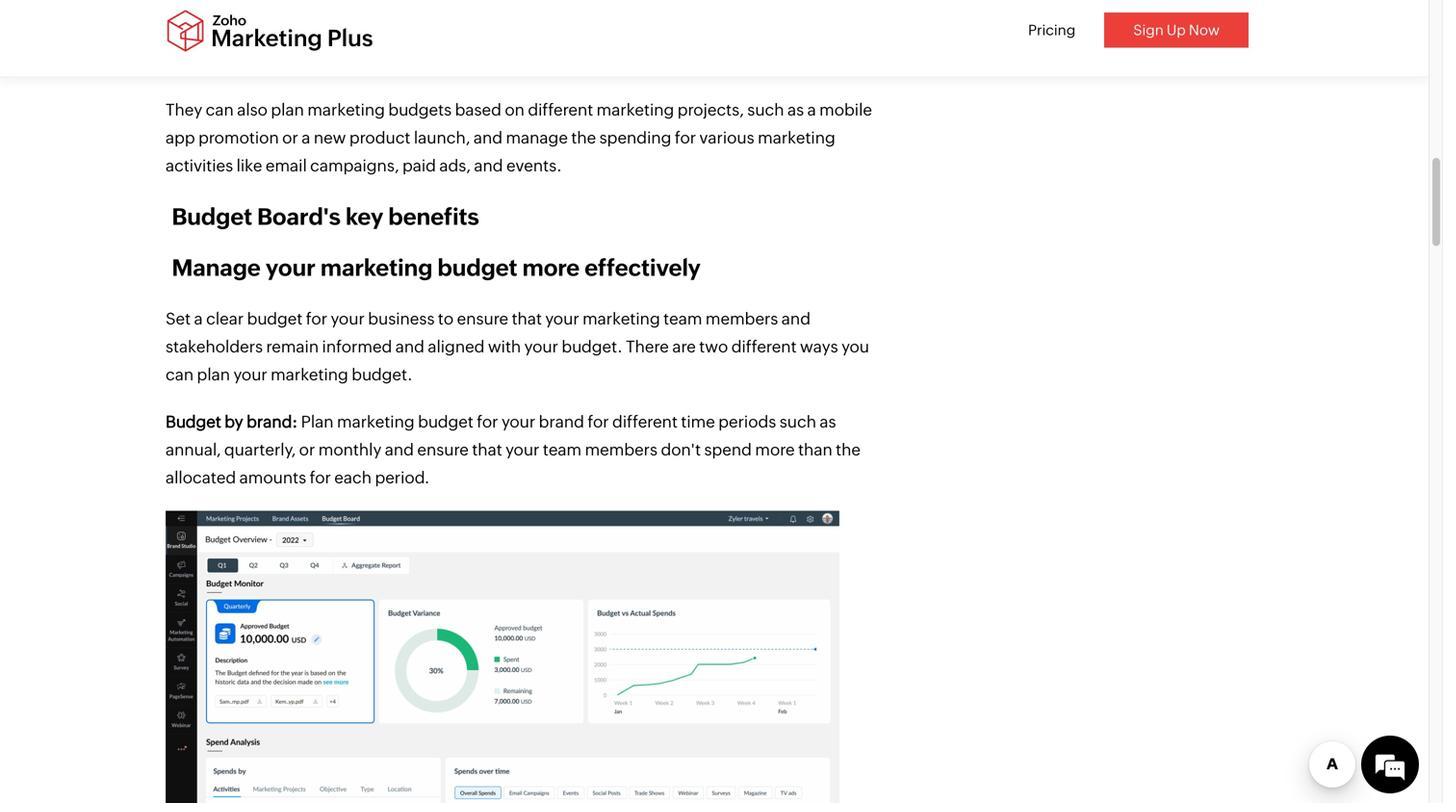 Task type: vqa. For each thing, say whether or not it's contained in the screenshot.
budget.
yes



Task type: describe. For each thing, give the bounding box(es) containing it.
one,
[[475, 53, 509, 72]]

marketing down 'remain'
[[271, 365, 348, 384]]

budget for budget by brand:
[[166, 412, 221, 431]]

email
[[266, 156, 307, 175]]

teams
[[246, 25, 293, 44]]

launch,
[[414, 128, 470, 147]]

key
[[346, 203, 384, 230]]

the inside they can also plan marketing budgets based on different marketing projects, such as a mobile app promotion or a new product launch, and manage the spending for various marketing activities like email campaigns, paid ads, and events.
[[571, 128, 596, 147]]

manage
[[506, 128, 568, 147]]

projects,
[[678, 100, 744, 119]]

marketing up spending
[[597, 100, 674, 119]]

for up budgets at left top
[[410, 53, 431, 72]]

each inside marketing teams can plan their budgets strategically for different brands, with a deep look at detailed, time-based allocations for each one, including yearly, quarterly, or monthly plans.
[[435, 53, 472, 72]]

you
[[842, 337, 870, 356]]

pricing
[[1029, 22, 1076, 39]]

their
[[364, 25, 399, 44]]

based inside they can also plan marketing budgets based on different marketing projects, such as a mobile app promotion or a new product launch, and manage the spending for various marketing activities like email campaigns, paid ads, and events.
[[455, 100, 502, 119]]

paid
[[403, 156, 436, 175]]

such inside plan marketing budget for your brand for different time periods such as annual, quarterly, or monthly and ensure that your team members don't spend more than the allocated amounts for each period.
[[780, 412, 817, 431]]

time-
[[235, 53, 274, 72]]

brands, with
[[658, 25, 753, 44]]

annual,
[[166, 440, 221, 459]]

budget for budget board's key benefits
[[172, 203, 252, 230]]

clear
[[206, 309, 244, 328]]

sign up now link
[[1105, 13, 1249, 48]]

allocated
[[166, 468, 236, 487]]

various
[[700, 128, 755, 147]]

and down the business
[[396, 337, 425, 356]]

periods
[[719, 412, 777, 431]]

marketing
[[166, 25, 243, 44]]

ensure inside set a clear budget for your business to ensure that your marketing team members and stakeholders remain informed and aligned with your budget. there are two different ways you can plan your marketing budget.
[[457, 309, 509, 328]]

budgets strategically
[[402, 25, 562, 44]]

or inside they can also plan marketing budgets based on different marketing projects, such as a mobile app promotion or a new product launch, and manage the spending for various marketing activities like email campaigns, paid ads, and events.
[[282, 128, 298, 147]]

as inside they can also plan marketing budgets based on different marketing projects, such as a mobile app promotion or a new product launch, and manage the spending for various marketing activities like email campaigns, paid ads, and events.
[[788, 100, 804, 119]]

quarterly, inside plan marketing budget for your brand for different time periods such as annual, quarterly, or monthly and ensure that your team members don't spend more than the allocated amounts for each period.
[[224, 440, 296, 459]]

aligned
[[428, 337, 485, 356]]

can inside they can also plan marketing budgets based on different marketing projects, such as a mobile app promotion or a new product launch, and manage the spending for various marketing activities like email campaigns, paid ads, and events.
[[206, 100, 234, 119]]

a left new
[[302, 128, 311, 147]]

including
[[512, 53, 584, 72]]

marketing up new
[[308, 100, 385, 119]]

set
[[166, 309, 191, 328]]

budget for for
[[247, 309, 303, 328]]

budget inside plan marketing budget for your brand for different time periods such as annual, quarterly, or monthly and ensure that your team members don't spend more than the allocated amounts for each period.
[[418, 412, 474, 431]]

board's
[[257, 203, 341, 230]]

there
[[626, 337, 669, 356]]

plan
[[301, 412, 334, 431]]

more inside plan marketing budget for your brand for different time periods such as annual, quarterly, or monthly and ensure that your team members don't spend more than the allocated amounts for each period.
[[755, 440, 795, 459]]

product
[[349, 128, 411, 147]]

time
[[681, 412, 715, 431]]

a inside set a clear budget for your business to ensure that your marketing team members and stakeholders remain informed and aligned with your budget. there are two different ways you can plan your marketing budget.
[[194, 309, 203, 328]]

team inside plan marketing budget for your brand for different time periods such as annual, quarterly, or monthly and ensure that your team members don't spend more than the allocated amounts for each period.
[[543, 440, 582, 459]]

ensure inside plan marketing budget for your brand for different time periods such as annual, quarterly, or monthly and ensure that your team members don't spend more than the allocated amounts for each period.
[[417, 440, 469, 459]]

brand:
[[247, 412, 298, 431]]

marketing down key
[[321, 254, 433, 281]]

plan for also
[[271, 100, 304, 119]]

0 vertical spatial more
[[523, 254, 580, 281]]

look
[[810, 25, 843, 44]]

can inside marketing teams can plan their budgets strategically for different brands, with a deep look at detailed, time-based allocations for each one, including yearly, quarterly, or monthly plans.
[[296, 25, 324, 44]]

marketing teams can plan their budgets strategically for different brands, with a deep look at detailed, time-based allocations for each one, including yearly, quarterly, or monthly plans.
[[166, 25, 861, 72]]

the inside plan marketing budget for your brand for different time periods such as annual, quarterly, or monthly and ensure that your team members don't spend more than the allocated amounts for each period.
[[836, 440, 861, 459]]

they
[[166, 100, 202, 119]]

or inside plan marketing budget for your brand for different time periods such as annual, quarterly, or monthly and ensure that your team members don't spend more than the allocated amounts for each period.
[[299, 440, 315, 459]]

benefits
[[388, 203, 479, 230]]

to
[[438, 309, 454, 328]]

sign
[[1134, 22, 1164, 39]]

manage your marketing budget more effectively
[[166, 254, 707, 281]]

a left mobile
[[808, 100, 816, 119]]

sign up now
[[1134, 22, 1220, 39]]

each inside plan marketing budget for your brand for different time periods such as annual, quarterly, or monthly and ensure that your team members don't spend more than the allocated amounts for each period.
[[334, 468, 372, 487]]

as inside plan marketing budget for your brand for different time periods such as annual, quarterly, or monthly and ensure that your team members don't spend more than the allocated amounts for each period.
[[820, 412, 837, 431]]

for inside they can also plan marketing budgets based on different marketing projects, such as a mobile app promotion or a new product launch, and manage the spending for various marketing activities like email campaigns, paid ads, and events.
[[675, 128, 696, 147]]

plan inside set a clear budget for your business to ensure that your marketing team members and stakeholders remain informed and aligned with your budget. there are two different ways you can plan your marketing budget.
[[197, 365, 230, 384]]

marketing up there
[[583, 309, 660, 328]]

different inside set a clear budget for your business to ensure that your marketing team members and stakeholders remain informed and aligned with your budget. there are two different ways you can plan your marketing budget.
[[732, 337, 797, 356]]

that inside set a clear budget for your business to ensure that your marketing team members and stakeholders remain informed and aligned with your budget. there are two different ways you can plan your marketing budget.
[[512, 309, 542, 328]]

yearly,
[[587, 53, 635, 72]]

marketing down mobile
[[758, 128, 836, 147]]

manage
[[172, 254, 261, 281]]



Task type: locate. For each thing, give the bounding box(es) containing it.
members
[[706, 309, 779, 328], [585, 440, 658, 459]]

1 horizontal spatial monthly
[[732, 53, 796, 72]]

new
[[314, 128, 346, 147]]

can down stakeholders
[[166, 365, 194, 384]]

1 vertical spatial can
[[206, 100, 234, 119]]

marketing
[[308, 100, 385, 119], [597, 100, 674, 119], [758, 128, 836, 147], [321, 254, 433, 281], [583, 309, 660, 328], [271, 365, 348, 384], [337, 412, 415, 431]]

monthly down plan
[[319, 440, 382, 459]]

1 horizontal spatial more
[[755, 440, 795, 459]]

0 horizontal spatial based
[[274, 53, 321, 72]]

different up the don't
[[613, 412, 678, 431]]

0 vertical spatial quarterly,
[[638, 53, 710, 72]]

and right the ads,
[[474, 156, 503, 175]]

0 vertical spatial can
[[296, 25, 324, 44]]

0 horizontal spatial more
[[523, 254, 580, 281]]

that inside plan marketing budget for your brand for different time periods such as annual, quarterly, or monthly and ensure that your team members don't spend more than the allocated amounts for each period.
[[472, 440, 502, 459]]

than
[[799, 440, 833, 459]]

and up ways
[[782, 309, 811, 328]]

budget up to
[[438, 254, 518, 281]]

as
[[788, 100, 804, 119], [820, 412, 837, 431]]

0 vertical spatial plan
[[327, 25, 360, 44]]

budget up annual,
[[166, 412, 221, 431]]

or down plan
[[299, 440, 315, 459]]

0 horizontal spatial each
[[334, 468, 372, 487]]

for down projects,
[[675, 128, 696, 147]]

1 vertical spatial more
[[755, 440, 795, 459]]

budget inside set a clear budget for your business to ensure that your marketing team members and stakeholders remain informed and aligned with your budget. there are two different ways you can plan your marketing budget.
[[247, 309, 303, 328]]

1 horizontal spatial each
[[435, 53, 472, 72]]

0 vertical spatial team
[[664, 309, 703, 328]]

or
[[713, 53, 729, 72], [282, 128, 298, 147], [299, 440, 315, 459]]

such up various
[[748, 100, 785, 119]]

plan marketing budget for your brand for different time periods such as annual, quarterly, or monthly and ensure that your team members don't spend more than the allocated amounts for each period.
[[166, 412, 861, 487]]

that
[[512, 309, 542, 328], [472, 440, 502, 459]]

period.
[[375, 468, 430, 487]]

informed
[[322, 337, 392, 356]]

0 vertical spatial monthly
[[732, 53, 796, 72]]

budgets
[[389, 100, 452, 119]]

budget
[[172, 203, 252, 230], [166, 412, 221, 431]]

2 horizontal spatial plan
[[327, 25, 360, 44]]

0 vertical spatial that
[[512, 309, 542, 328]]

0 horizontal spatial the
[[571, 128, 596, 147]]

monthly inside marketing teams can plan their budgets strategically for different brands, with a deep look at detailed, time-based allocations for each one, including yearly, quarterly, or monthly plans.
[[732, 53, 796, 72]]

0 horizontal spatial members
[[585, 440, 658, 459]]

a right set
[[194, 309, 203, 328]]

plans.
[[799, 53, 845, 72]]

such inside they can also plan marketing budgets based on different marketing projects, such as a mobile app promotion or a new product launch, and manage the spending for various marketing activities like email campaigns, paid ads, and events.
[[748, 100, 785, 119]]

with
[[488, 337, 521, 356]]

1 horizontal spatial the
[[836, 440, 861, 459]]

budget for more
[[438, 254, 518, 281]]

1 horizontal spatial or
[[299, 440, 315, 459]]

monthly
[[732, 53, 796, 72], [319, 440, 382, 459]]

1 horizontal spatial plan
[[271, 100, 304, 119]]

1 vertical spatial monthly
[[319, 440, 382, 459]]

can inside set a clear budget for your business to ensure that your marketing team members and stakeholders remain informed and aligned with your budget. there are two different ways you can plan your marketing budget.
[[166, 365, 194, 384]]

0 vertical spatial as
[[788, 100, 804, 119]]

plan inside they can also plan marketing budgets based on different marketing projects, such as a mobile app promotion or a new product launch, and manage the spending for various marketing activities like email campaigns, paid ads, and events.
[[271, 100, 304, 119]]

such up the than
[[780, 412, 817, 431]]

more up set a clear budget for your business to ensure that your marketing team members and stakeholders remain informed and aligned with your budget. there are two different ways you can plan your marketing budget. on the top of page
[[523, 254, 580, 281]]

members left the don't
[[585, 440, 658, 459]]

plan inside marketing teams can plan their budgets strategically for different brands, with a deep look at detailed, time-based allocations for each one, including yearly, quarterly, or monthly plans.
[[327, 25, 360, 44]]

1 vertical spatial the
[[836, 440, 861, 459]]

marketing right plan
[[337, 412, 415, 431]]

allocations
[[324, 53, 407, 72]]

pricing link
[[1029, 22, 1076, 39]]

quarterly, down brand:
[[224, 440, 296, 459]]

remain
[[266, 337, 319, 356]]

at
[[846, 25, 861, 44]]

different inside marketing teams can plan their budgets strategically for different brands, with a deep look at detailed, time-based allocations for each one, including yearly, quarterly, or monthly plans.
[[590, 25, 655, 44]]

budget.
[[562, 337, 623, 356], [352, 365, 413, 384]]

1 vertical spatial members
[[585, 440, 658, 459]]

ways
[[800, 337, 839, 356]]

1 vertical spatial as
[[820, 412, 837, 431]]

quarterly, inside marketing teams can plan their budgets strategically for different brands, with a deep look at detailed, time-based allocations for each one, including yearly, quarterly, or monthly plans.
[[638, 53, 710, 72]]

members up two
[[706, 309, 779, 328]]

campaigns,
[[310, 156, 399, 175]]

for right brand
[[588, 412, 609, 431]]

0 horizontal spatial or
[[282, 128, 298, 147]]

based inside marketing teams can plan their budgets strategically for different brands, with a deep look at detailed, time-based allocations for each one, including yearly, quarterly, or monthly plans.
[[274, 53, 321, 72]]

team up are on the top of page
[[664, 309, 703, 328]]

2 vertical spatial budget
[[418, 412, 474, 431]]

1 horizontal spatial as
[[820, 412, 837, 431]]

or inside marketing teams can plan their budgets strategically for different brands, with a deep look at detailed, time-based allocations for each one, including yearly, quarterly, or monthly plans.
[[713, 53, 729, 72]]

monthly inside plan marketing budget for your brand for different time periods such as annual, quarterly, or monthly and ensure that your team members don't spend more than the allocated amounts for each period.
[[319, 440, 382, 459]]

more
[[523, 254, 580, 281], [755, 440, 795, 459]]

0 vertical spatial budget
[[438, 254, 518, 281]]

app
[[166, 128, 195, 147]]

2 vertical spatial can
[[166, 365, 194, 384]]

0 horizontal spatial team
[[543, 440, 582, 459]]

quarterly,
[[638, 53, 710, 72], [224, 440, 296, 459]]

0 horizontal spatial plan
[[197, 365, 230, 384]]

the right the than
[[836, 440, 861, 459]]

1 vertical spatial or
[[282, 128, 298, 147]]

ensure up with at the left top of page
[[457, 309, 509, 328]]

plan up allocations
[[327, 25, 360, 44]]

now
[[1189, 22, 1220, 39]]

promotion
[[199, 128, 279, 147]]

more down periods
[[755, 440, 795, 459]]

for inside set a clear budget for your business to ensure that your marketing team members and stakeholders remain informed and aligned with your budget. there are two different ways you can plan your marketing budget.
[[306, 309, 328, 328]]

each left one,
[[435, 53, 472, 72]]

different right two
[[732, 337, 797, 356]]

0 vertical spatial ensure
[[457, 309, 509, 328]]

stakeholders
[[166, 337, 263, 356]]

business
[[368, 309, 435, 328]]

budget up 'remain'
[[247, 309, 303, 328]]

are
[[673, 337, 696, 356]]

effectively
[[585, 254, 701, 281]]

1 vertical spatial quarterly,
[[224, 440, 296, 459]]

1 vertical spatial based
[[455, 100, 502, 119]]

1 horizontal spatial team
[[664, 309, 703, 328]]

1 vertical spatial team
[[543, 440, 582, 459]]

for up 'remain'
[[306, 309, 328, 328]]

budget by brand:
[[166, 412, 301, 431]]

can left "also"
[[206, 100, 234, 119]]

for left brand
[[477, 412, 498, 431]]

ensure
[[457, 309, 509, 328], [417, 440, 469, 459]]

0 vertical spatial based
[[274, 53, 321, 72]]

brand
[[539, 412, 585, 431]]

budget. left there
[[562, 337, 623, 356]]

0 vertical spatial budget
[[172, 203, 252, 230]]

0 horizontal spatial monthly
[[319, 440, 382, 459]]

set a clear budget for your business to ensure that your marketing team members and stakeholders remain informed and aligned with your budget. there are two different ways you can plan your marketing budget.
[[166, 309, 870, 384]]

spend
[[705, 440, 752, 459]]

ensure up the period.
[[417, 440, 469, 459]]

0 vertical spatial budget.
[[562, 337, 623, 356]]

team inside set a clear budget for your business to ensure that your marketing team members and stakeholders remain informed and aligned with your budget. there are two different ways you can plan your marketing budget.
[[664, 309, 703, 328]]

and inside plan marketing budget for your brand for different time periods such as annual, quarterly, or monthly and ensure that your team members don't spend more than the allocated amounts for each period.
[[385, 440, 414, 459]]

0 horizontal spatial that
[[472, 440, 502, 459]]

quarterly, down brands, with
[[638, 53, 710, 72]]

a
[[756, 25, 765, 44], [808, 100, 816, 119], [302, 128, 311, 147], [194, 309, 203, 328]]

up
[[1167, 22, 1186, 39]]

for up including
[[565, 25, 586, 44]]

can right 'teams'
[[296, 25, 324, 44]]

different inside they can also plan marketing budgets based on different marketing projects, such as a mobile app promotion or a new product launch, and manage the spending for various marketing activities like email campaigns, paid ads, and events.
[[528, 100, 594, 119]]

can
[[296, 25, 324, 44], [206, 100, 234, 119], [166, 365, 194, 384]]

deep
[[768, 25, 807, 44]]

budget up manage
[[172, 203, 252, 230]]

plan right "also"
[[271, 100, 304, 119]]

the
[[571, 128, 596, 147], [836, 440, 861, 459]]

different up yearly,
[[590, 25, 655, 44]]

based
[[274, 53, 321, 72], [455, 100, 502, 119]]

and
[[474, 128, 503, 147], [474, 156, 503, 175], [782, 309, 811, 328], [396, 337, 425, 356], [385, 440, 414, 459]]

each
[[435, 53, 472, 72], [334, 468, 372, 487]]

as left mobile
[[788, 100, 804, 119]]

or up email
[[282, 128, 298, 147]]

and up the period.
[[385, 440, 414, 459]]

and right launch,
[[474, 128, 503, 147]]

on
[[505, 100, 525, 119]]

different
[[590, 25, 655, 44], [528, 100, 594, 119], [732, 337, 797, 356], [613, 412, 678, 431]]

plan down stakeholders
[[197, 365, 230, 384]]

1 vertical spatial plan
[[271, 100, 304, 119]]

2 vertical spatial or
[[299, 440, 315, 459]]

plan for can
[[327, 25, 360, 44]]

monthly down deep
[[732, 53, 796, 72]]

1 horizontal spatial that
[[512, 309, 542, 328]]

events.
[[507, 156, 562, 175]]

team
[[664, 309, 703, 328], [543, 440, 582, 459]]

0 vertical spatial members
[[706, 309, 779, 328]]

detailed,
[[166, 53, 232, 72]]

amounts
[[239, 468, 306, 487]]

don't
[[661, 440, 701, 459]]

ads,
[[440, 156, 471, 175]]

budget board's key benefits
[[166, 203, 479, 230]]

2 horizontal spatial or
[[713, 53, 729, 72]]

budget up the period.
[[418, 412, 474, 431]]

0 horizontal spatial budget.
[[352, 365, 413, 384]]

marketing inside plan marketing budget for your brand for different time periods such as annual, quarterly, or monthly and ensure that your team members don't spend more than the allocated amounts for each period.
[[337, 412, 415, 431]]

members inside plan marketing budget for your brand for different time periods such as annual, quarterly, or monthly and ensure that your team members don't spend more than the allocated amounts for each period.
[[585, 440, 658, 459]]

0 horizontal spatial can
[[166, 365, 194, 384]]

1 vertical spatial that
[[472, 440, 502, 459]]

1 horizontal spatial based
[[455, 100, 502, 119]]

based down 'teams'
[[274, 53, 321, 72]]

0 horizontal spatial quarterly,
[[224, 440, 296, 459]]

for right the amounts
[[310, 468, 331, 487]]

0 vertical spatial or
[[713, 53, 729, 72]]

0 vertical spatial such
[[748, 100, 785, 119]]

2 horizontal spatial can
[[296, 25, 324, 44]]

budget
[[438, 254, 518, 281], [247, 309, 303, 328], [418, 412, 474, 431]]

1 vertical spatial budget.
[[352, 365, 413, 384]]

1 vertical spatial each
[[334, 468, 372, 487]]

budget. down informed
[[352, 365, 413, 384]]

0 vertical spatial each
[[435, 53, 472, 72]]

different up manage at left top
[[528, 100, 594, 119]]

such
[[748, 100, 785, 119], [780, 412, 817, 431]]

or down brands, with
[[713, 53, 729, 72]]

they can also plan marketing budgets based on different marketing projects, such as a mobile app promotion or a new product launch, and manage the spending for various marketing activities like email campaigns, paid ads, and events.
[[166, 100, 873, 175]]

spending
[[600, 128, 672, 147]]

activities
[[166, 156, 233, 175]]

2 vertical spatial plan
[[197, 365, 230, 384]]

by
[[225, 412, 243, 431]]

1 vertical spatial ensure
[[417, 440, 469, 459]]

1 vertical spatial budget
[[166, 412, 221, 431]]

team down brand
[[543, 440, 582, 459]]

1 horizontal spatial can
[[206, 100, 234, 119]]

for
[[565, 25, 586, 44], [410, 53, 431, 72], [675, 128, 696, 147], [306, 309, 328, 328], [477, 412, 498, 431], [588, 412, 609, 431], [310, 468, 331, 487]]

each left the period.
[[334, 468, 372, 487]]

mobile
[[820, 100, 873, 119]]

1 vertical spatial such
[[780, 412, 817, 431]]

your
[[266, 254, 316, 281], [331, 309, 365, 328], [546, 309, 579, 328], [525, 337, 559, 356], [234, 365, 268, 384], [502, 412, 536, 431], [506, 440, 540, 459]]

also
[[237, 100, 268, 119]]

as up the than
[[820, 412, 837, 431]]

members inside set a clear budget for your business to ensure that your marketing team members and stakeholders remain informed and aligned with your budget. there are two different ways you can plan your marketing budget.
[[706, 309, 779, 328]]

1 horizontal spatial quarterly,
[[638, 53, 710, 72]]

1 horizontal spatial members
[[706, 309, 779, 328]]

different inside plan marketing budget for your brand for different time periods such as annual, quarterly, or monthly and ensure that your team members don't spend more than the allocated amounts for each period.
[[613, 412, 678, 431]]

based left on
[[455, 100, 502, 119]]

a left deep
[[756, 25, 765, 44]]

a inside marketing teams can plan their budgets strategically for different brands, with a deep look at detailed, time-based allocations for each one, including yearly, quarterly, or monthly plans.
[[756, 25, 765, 44]]

0 horizontal spatial as
[[788, 100, 804, 119]]

the right manage at left top
[[571, 128, 596, 147]]

1 horizontal spatial budget.
[[562, 337, 623, 356]]

like
[[237, 156, 262, 175]]

two
[[700, 337, 728, 356]]

plan
[[327, 25, 360, 44], [271, 100, 304, 119], [197, 365, 230, 384]]

1 vertical spatial budget
[[247, 309, 303, 328]]

0 vertical spatial the
[[571, 128, 596, 147]]



